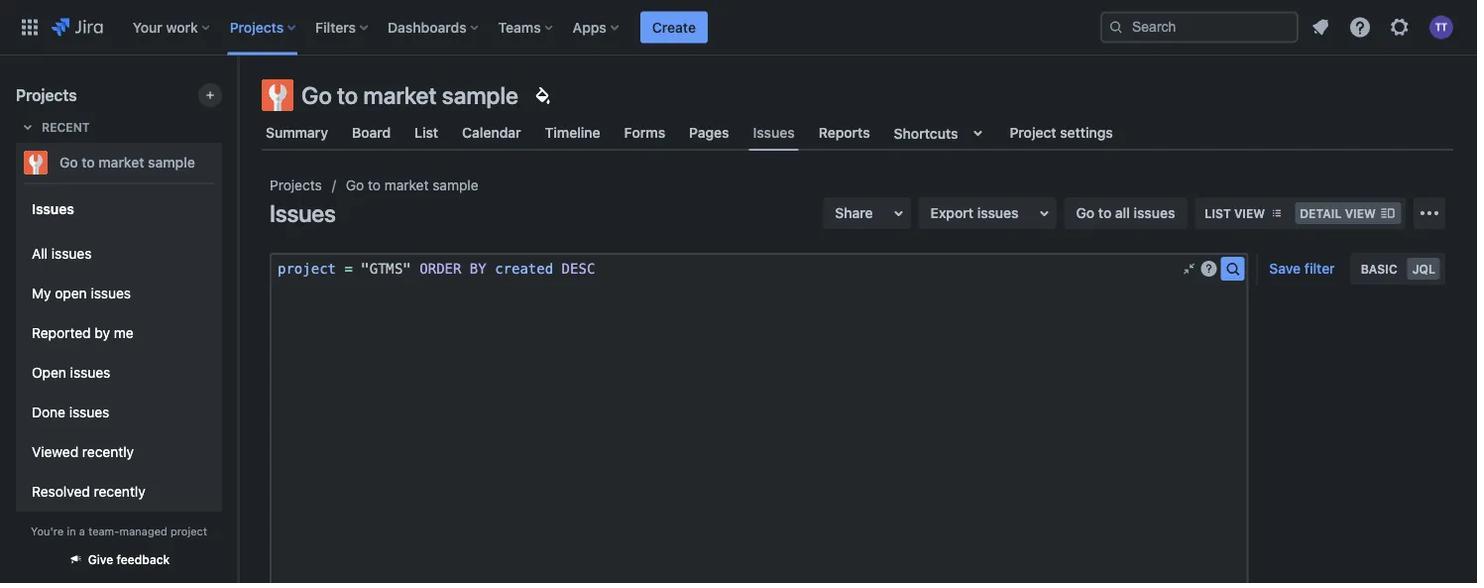 Task type: locate. For each thing, give the bounding box(es) containing it.
issues inside group
[[32, 200, 74, 216]]

open issues link
[[24, 353, 214, 393]]

project
[[1010, 124, 1057, 141]]

projects up sidebar navigation icon
[[230, 19, 284, 35]]

list right the board
[[415, 124, 438, 141]]

0 vertical spatial project
[[278, 260, 336, 277]]

recently
[[82, 444, 134, 460], [94, 484, 146, 500]]

issues for open issues
[[70, 365, 110, 381]]

=
[[345, 260, 353, 277]]

2 vertical spatial projects
[[270, 177, 322, 193]]

in
[[67, 525, 76, 537]]

view right detail
[[1345, 206, 1376, 220]]

0 horizontal spatial view
[[1234, 206, 1266, 220]]

settings image
[[1388, 15, 1412, 39]]

pages
[[689, 124, 729, 141]]

projects inside dropdown button
[[230, 19, 284, 35]]

create project image
[[202, 87, 218, 103]]

banner containing your work
[[0, 0, 1477, 56]]

done
[[32, 404, 65, 421]]

timeline
[[545, 124, 600, 141]]

your
[[133, 19, 162, 35]]

issues right all
[[51, 246, 92, 262]]

team-
[[88, 525, 119, 537]]

project settings link
[[1006, 115, 1117, 151]]

apps button
[[567, 11, 627, 43]]

projects down summary link
[[270, 177, 322, 193]]

sample up calendar
[[442, 81, 519, 109]]

all
[[32, 246, 48, 262]]

issues up all issues in the top of the page
[[32, 200, 74, 216]]

go
[[301, 81, 332, 109], [59, 154, 78, 171], [346, 177, 364, 193], [1076, 205, 1095, 221]]

issues
[[977, 205, 1019, 221], [1134, 205, 1175, 221], [51, 246, 92, 262], [91, 285, 131, 302], [70, 365, 110, 381], [69, 404, 109, 421]]

1 vertical spatial market
[[99, 154, 144, 171]]

0 horizontal spatial project
[[171, 525, 207, 537]]

1 vertical spatial sample
[[148, 154, 195, 171]]

view for detail view
[[1345, 206, 1376, 220]]

search image
[[1109, 19, 1124, 35]]

go to market sample down list "link" on the left of page
[[346, 177, 479, 193]]

project = "gtms" order by created desc
[[278, 260, 595, 277]]

go to all issues link
[[1065, 197, 1187, 229]]

list up syntax help "icon"
[[1205, 206, 1231, 220]]

created
[[495, 260, 553, 277]]

go to market sample up list "link" on the left of page
[[301, 81, 519, 109]]

market
[[363, 81, 437, 109], [99, 154, 144, 171], [384, 177, 429, 193]]

JQL query field
[[272, 255, 1181, 283]]

issues right export
[[977, 205, 1019, 221]]

detail
[[1300, 206, 1342, 220]]

my open issues
[[32, 285, 131, 302]]

issues up viewed recently
[[69, 404, 109, 421]]

projects up collapse recent projects icon
[[16, 86, 77, 105]]

go to market sample
[[301, 81, 519, 109], [59, 154, 195, 171], [346, 177, 479, 193]]

reports
[[819, 124, 870, 141]]

market up list "link" on the left of page
[[363, 81, 437, 109]]

1 horizontal spatial issues
[[270, 199, 336, 227]]

1 horizontal spatial project
[[278, 260, 336, 277]]

open issues
[[32, 365, 110, 381]]

issues inside button
[[977, 205, 1019, 221]]

go to market sample down the recent
[[59, 154, 195, 171]]

issues right all at the right
[[1134, 205, 1175, 221]]

1 vertical spatial projects
[[16, 86, 77, 105]]

group
[[24, 182, 214, 583], [24, 228, 214, 557]]

issues down reported by me
[[70, 365, 110, 381]]

2 view from the left
[[1345, 206, 1376, 220]]

group containing all issues
[[24, 228, 214, 557]]

go to market sample link
[[16, 143, 214, 182], [346, 174, 479, 197]]

tab list
[[250, 115, 1466, 151]]

dashboards
[[388, 19, 467, 35]]

filters button
[[310, 11, 376, 43]]

recently up you're in a team-managed project
[[94, 484, 146, 500]]

project
[[278, 260, 336, 277], [171, 525, 207, 537]]

0 horizontal spatial issues
[[32, 200, 74, 216]]

reported
[[32, 325, 91, 341]]

0 horizontal spatial list
[[415, 124, 438, 141]]

board link
[[348, 115, 395, 151]]

collapse recent projects image
[[16, 115, 40, 139]]

resolved recently link
[[24, 472, 214, 512]]

banner
[[0, 0, 1477, 56]]

issues for export issues
[[977, 205, 1019, 221]]

sample down list "link" on the left of page
[[433, 177, 479, 193]]

go down the recent
[[59, 154, 78, 171]]

issues
[[753, 124, 795, 141], [270, 199, 336, 227], [32, 200, 74, 216]]

view for list view
[[1234, 206, 1266, 220]]

1 horizontal spatial list
[[1205, 206, 1231, 220]]

all issues link
[[24, 234, 214, 274]]

1 view from the left
[[1234, 206, 1266, 220]]

1 horizontal spatial view
[[1345, 206, 1376, 220]]

2 horizontal spatial issues
[[753, 124, 795, 141]]

go left all at the right
[[1076, 205, 1095, 221]]

market down list "link" on the left of page
[[384, 177, 429, 193]]

group containing issues
[[24, 182, 214, 583]]

1 group from the top
[[24, 182, 214, 583]]

jql
[[1413, 262, 1436, 276]]

go to market sample link down the recent
[[16, 143, 214, 182]]

sample left add to starred icon
[[148, 154, 195, 171]]

save
[[1270, 260, 1301, 277]]

0 vertical spatial list
[[415, 124, 438, 141]]

to
[[337, 81, 358, 109], [82, 154, 95, 171], [368, 177, 381, 193], [1099, 205, 1112, 221]]

2 vertical spatial sample
[[433, 177, 479, 193]]

0 vertical spatial market
[[363, 81, 437, 109]]

export issues button
[[919, 197, 1057, 229]]

sample
[[442, 81, 519, 109], [148, 154, 195, 171], [433, 177, 479, 193]]

projects
[[230, 19, 284, 35], [16, 86, 77, 105], [270, 177, 322, 193]]

projects button
[[224, 11, 304, 43]]

0 vertical spatial recently
[[82, 444, 134, 460]]

0 vertical spatial sample
[[442, 81, 519, 109]]

1 vertical spatial list
[[1205, 206, 1231, 220]]

give
[[88, 553, 113, 567]]

desc
[[562, 260, 595, 277]]

resolved
[[32, 484, 90, 500]]

project left =
[[278, 260, 336, 277]]

create
[[652, 19, 696, 35]]

projects link
[[270, 174, 322, 197]]

tab list containing issues
[[250, 115, 1466, 151]]

recently down done issues link
[[82, 444, 134, 460]]

1 vertical spatial recently
[[94, 484, 146, 500]]

you're
[[31, 525, 64, 537]]

project right managed
[[171, 525, 207, 537]]

2 group from the top
[[24, 228, 214, 557]]

view
[[1234, 206, 1266, 220], [1345, 206, 1376, 220]]

view up search icon
[[1234, 206, 1266, 220]]

list
[[415, 124, 438, 141], [1205, 206, 1231, 220]]

done issues link
[[24, 393, 214, 432]]

issues down projects "link"
[[270, 199, 336, 227]]

jira image
[[52, 15, 103, 39], [52, 15, 103, 39]]

help image
[[1349, 15, 1372, 39]]

issues right pages
[[753, 124, 795, 141]]

my open issues link
[[24, 274, 214, 313]]

calendar link
[[458, 115, 525, 151]]

apps
[[573, 19, 607, 35]]

list inside "link"
[[415, 124, 438, 141]]

list view
[[1205, 206, 1266, 220]]

work
[[166, 19, 198, 35]]

share button
[[823, 197, 911, 229]]

give feedback button
[[56, 543, 182, 576]]

reported by me
[[32, 325, 134, 341]]

go to market sample link down list "link" on the left of page
[[346, 174, 479, 197]]

0 vertical spatial go to market sample
[[301, 81, 519, 109]]

forms link
[[620, 115, 669, 151]]

market up "all issues" link
[[99, 154, 144, 171]]

forms
[[624, 124, 666, 141]]

projects for projects dropdown button
[[230, 19, 284, 35]]

timeline link
[[541, 115, 604, 151]]

0 vertical spatial projects
[[230, 19, 284, 35]]

viewed recently link
[[24, 432, 214, 472]]



Task type: vqa. For each thing, say whether or not it's contained in the screenshot.
NEWEST FIRST image
no



Task type: describe. For each thing, give the bounding box(es) containing it.
export issues
[[931, 205, 1019, 221]]

shortcuts button
[[890, 115, 994, 151]]

project settings
[[1010, 124, 1113, 141]]

all issues
[[32, 246, 92, 262]]

pages link
[[685, 115, 733, 151]]

summary
[[266, 124, 328, 141]]

go up summary
[[301, 81, 332, 109]]

me
[[114, 325, 134, 341]]

export
[[931, 205, 974, 221]]

import and bulk change issues image
[[1418, 201, 1442, 225]]

summary link
[[262, 115, 332, 151]]

board
[[352, 124, 391, 141]]

open
[[32, 365, 66, 381]]

your work
[[133, 19, 198, 35]]

all
[[1115, 205, 1130, 221]]

done issues
[[32, 404, 109, 421]]

feedback
[[117, 553, 170, 567]]

create button
[[640, 11, 708, 43]]

teams button
[[492, 11, 561, 43]]

order
[[420, 260, 462, 277]]

issues inside tab list
[[753, 124, 795, 141]]

you're in a team-managed project
[[31, 525, 207, 537]]

1 vertical spatial go to market sample
[[59, 154, 195, 171]]

your work button
[[127, 11, 218, 43]]

issues for all issues
[[51, 246, 92, 262]]

add to starred image
[[216, 151, 240, 175]]

issues right open
[[91, 285, 131, 302]]

a
[[79, 525, 85, 537]]

recently for resolved recently
[[94, 484, 146, 500]]

dashboards button
[[382, 11, 487, 43]]

detail view
[[1300, 206, 1376, 220]]

calendar
[[462, 124, 521, 141]]

projects for projects "link"
[[270, 177, 322, 193]]

managed
[[119, 525, 167, 537]]

1 vertical spatial project
[[171, 525, 207, 537]]

reported by me link
[[24, 313, 214, 353]]

list for list
[[415, 124, 438, 141]]

resolved recently
[[32, 484, 146, 500]]

editor image
[[1181, 261, 1197, 277]]

project inside jql query field
[[278, 260, 336, 277]]

recent
[[42, 120, 90, 134]]

open
[[55, 285, 87, 302]]

list link
[[411, 115, 442, 151]]

to up the board
[[337, 81, 358, 109]]

shortcuts
[[894, 125, 958, 141]]

recently for viewed recently
[[82, 444, 134, 460]]

reports link
[[815, 115, 874, 151]]

sidebar navigation image
[[216, 79, 260, 119]]

set background color image
[[530, 83, 554, 107]]

issues for "go to market sample" link to the left
[[32, 200, 74, 216]]

list for list view
[[1205, 206, 1231, 220]]

filter
[[1305, 260, 1335, 277]]

your profile and settings image
[[1430, 15, 1454, 39]]

Search field
[[1101, 11, 1299, 43]]

to down board "link"
[[368, 177, 381, 193]]

open share dialog image
[[887, 201, 911, 225]]

go down board "link"
[[346, 177, 364, 193]]

syntax help image
[[1201, 261, 1217, 277]]

open export issues dropdown image
[[1033, 201, 1057, 225]]

to left all at the right
[[1099, 205, 1112, 221]]

appswitcher icon image
[[18, 15, 42, 39]]

0 horizontal spatial go to market sample link
[[16, 143, 214, 182]]

2 vertical spatial go to market sample
[[346, 177, 479, 193]]

give feedback
[[88, 553, 170, 567]]

my
[[32, 285, 51, 302]]

"gtms"
[[361, 260, 411, 277]]

issues for done issues
[[69, 404, 109, 421]]

1 horizontal spatial go to market sample link
[[346, 174, 479, 197]]

issues for projects "link"
[[270, 199, 336, 227]]

by
[[95, 325, 110, 341]]

viewed
[[32, 444, 78, 460]]

save filter button
[[1258, 253, 1347, 285]]

viewed recently
[[32, 444, 134, 460]]

go to all issues
[[1076, 205, 1175, 221]]

by
[[470, 260, 487, 277]]

settings
[[1060, 124, 1113, 141]]

search image
[[1221, 257, 1245, 281]]

share
[[835, 205, 873, 221]]

save filter
[[1270, 260, 1335, 277]]

notifications image
[[1309, 15, 1333, 39]]

filters
[[315, 19, 356, 35]]

to down the recent
[[82, 154, 95, 171]]

2 vertical spatial market
[[384, 177, 429, 193]]

basic
[[1361, 262, 1398, 276]]

primary element
[[12, 0, 1101, 55]]

teams
[[498, 19, 541, 35]]



